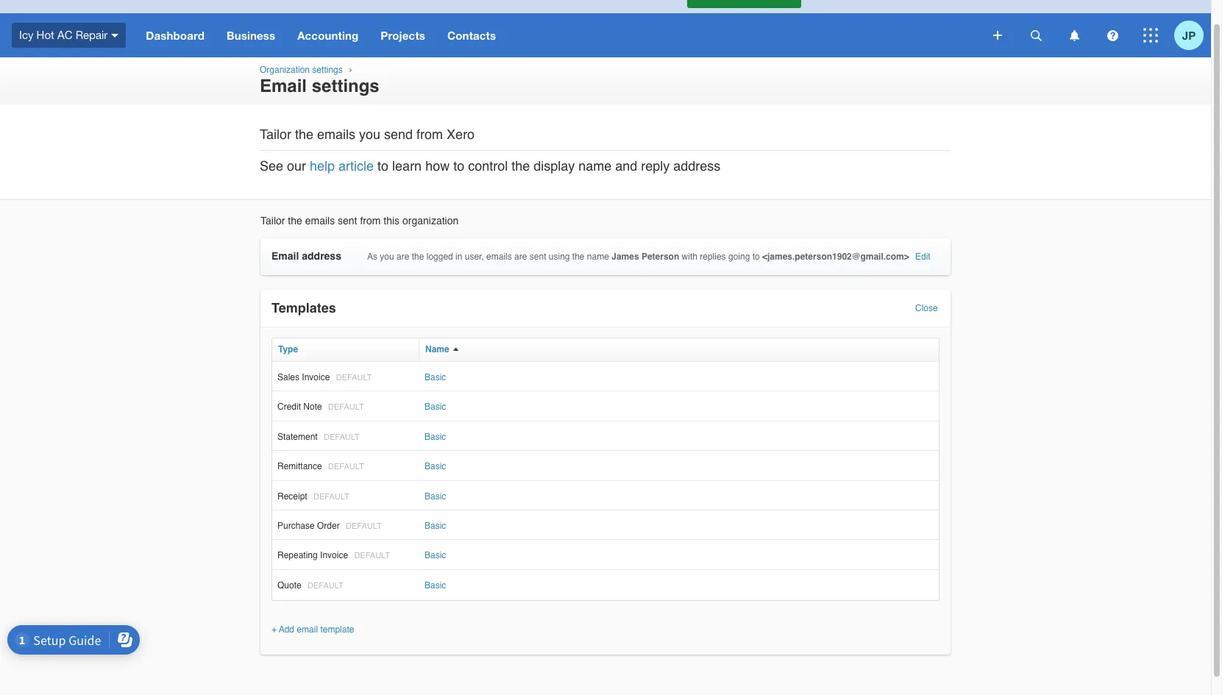 Task type: describe. For each thing, give the bounding box(es) containing it.
the left logged in the left of the page
[[412, 252, 424, 262]]

contacts
[[448, 29, 496, 42]]

repeating
[[278, 551, 318, 561]]

tailor for tailor the emails sent from this organization
[[261, 215, 285, 227]]

our
[[287, 158, 306, 173]]

and
[[616, 158, 638, 173]]

repair
[[76, 29, 108, 41]]

default inside statement default
[[324, 433, 360, 442]]

2 vertical spatial emails
[[487, 252, 512, 262]]

basic for credit note
[[425, 402, 446, 413]]

type
[[278, 345, 298, 355]]

credit note default
[[278, 402, 364, 413]]

replies
[[700, 252, 726, 262]]

invoice for repeating
[[320, 551, 348, 561]]

statement default
[[278, 432, 360, 442]]

this
[[384, 215, 400, 227]]

with
[[682, 252, 698, 262]]

sales
[[278, 373, 300, 383]]

emails for sent
[[305, 215, 335, 227]]

help
[[310, 158, 335, 173]]

email for email address
[[272, 250, 299, 262]]

see our help article to learn how to control the display name and reply address
[[260, 158, 721, 173]]

icy hot ac repair
[[19, 29, 108, 41]]

basic for remittance
[[425, 462, 446, 472]]

receipt
[[278, 491, 307, 502]]

reply
[[641, 158, 670, 173]]

email address
[[272, 250, 342, 262]]

purchase order default
[[278, 521, 382, 531]]

<james.peterson1902@gmail.com>
[[763, 252, 910, 262]]

emails for you
[[317, 127, 356, 142]]

0 horizontal spatial to
[[378, 158, 389, 173]]

email settings
[[260, 76, 380, 97]]

default inside the sales invoice default
[[336, 373, 372, 383]]

basic link for quote
[[425, 581, 446, 591]]

the up email address
[[288, 215, 302, 227]]

remittance
[[278, 462, 322, 472]]

business
[[227, 29, 275, 42]]

as you are the logged in user, emails are sent using the name james peterson with replies going to <james.peterson1902@gmail.com> edit
[[367, 252, 931, 262]]

the right "using"
[[573, 252, 585, 262]]

remittance default
[[278, 462, 364, 472]]

the up our
[[295, 127, 314, 142]]

control
[[468, 158, 508, 173]]

name link
[[426, 345, 450, 355]]

logged
[[427, 252, 453, 262]]

james
[[612, 252, 639, 262]]

2 are from the left
[[515, 252, 527, 262]]

basic for repeating invoice
[[425, 551, 446, 561]]

settings for organization settings
[[312, 65, 343, 75]]

ac
[[57, 29, 73, 41]]

edit button
[[916, 252, 931, 262]]

1 vertical spatial you
[[380, 252, 394, 262]]

email
[[297, 625, 318, 635]]

quote default
[[278, 581, 344, 591]]

1 vertical spatial name
[[587, 252, 609, 262]]

note
[[304, 402, 322, 413]]

+ add email template
[[272, 625, 354, 635]]

send
[[384, 127, 413, 142]]

in
[[456, 252, 463, 262]]

2 svg image from the left
[[1108, 30, 1119, 41]]

2 horizontal spatial to
[[753, 252, 760, 262]]

dashboard
[[146, 29, 205, 42]]

using
[[549, 252, 570, 262]]

basic for purchase order
[[425, 521, 446, 531]]

tailor for tailor the emails you send from xero
[[260, 127, 292, 142]]

1 are from the left
[[397, 252, 410, 262]]

basic for quote
[[425, 581, 446, 591]]

navigation containing dashboard
[[135, 13, 984, 57]]

name
[[426, 345, 450, 355]]

edit
[[916, 252, 931, 262]]

credit
[[278, 402, 301, 413]]

icy
[[19, 29, 33, 41]]

basic link for remittance
[[425, 462, 446, 472]]

accounting
[[298, 29, 359, 42]]

svg image inside icy hot ac repair 'popup button'
[[111, 34, 119, 37]]

basic for receipt
[[425, 491, 446, 502]]

basic link for repeating invoice
[[425, 551, 446, 561]]

tailor the emails sent from this organization
[[261, 215, 459, 227]]

user,
[[465, 252, 484, 262]]

organization settings
[[260, 65, 343, 75]]



Task type: locate. For each thing, give the bounding box(es) containing it.
templates
[[272, 300, 336, 316]]

to left learn
[[378, 158, 389, 173]]

default right note on the bottom left of the page
[[328, 403, 364, 413]]

learn
[[392, 158, 422, 173]]

basic link for credit note
[[425, 402, 446, 413]]

8 basic link from the top
[[425, 581, 446, 591]]

8 basic from the top
[[425, 581, 446, 591]]

basic link
[[425, 373, 446, 383], [425, 402, 446, 413], [425, 432, 446, 442], [425, 462, 446, 472], [425, 491, 446, 502], [425, 521, 446, 531], [425, 551, 446, 561], [425, 581, 446, 591]]

purchase
[[278, 521, 315, 531]]

are
[[397, 252, 410, 262], [515, 252, 527, 262]]

settings down 'organization settings' on the top of the page
[[312, 76, 380, 97]]

are left "using"
[[515, 252, 527, 262]]

organization
[[403, 215, 459, 227]]

1 horizontal spatial from
[[417, 127, 443, 142]]

dashboard link
[[135, 13, 216, 57]]

name
[[579, 158, 612, 173], [587, 252, 609, 262]]

basic link for sales invoice
[[425, 373, 446, 383]]

email
[[260, 76, 307, 97], [272, 250, 299, 262]]

invoice down the purchase order default
[[320, 551, 348, 561]]

jp button
[[1175, 13, 1212, 57]]

basic link for statement
[[425, 432, 446, 442]]

default down the purchase order default
[[354, 552, 390, 561]]

default up the purchase order default
[[314, 492, 350, 502]]

see
[[260, 158, 283, 173]]

1 horizontal spatial to
[[454, 158, 465, 173]]

quote
[[278, 581, 302, 591]]

0 vertical spatial settings
[[312, 65, 343, 75]]

navigation
[[135, 13, 984, 57]]

1 vertical spatial email
[[272, 250, 299, 262]]

basic for sales invoice
[[425, 373, 446, 383]]

svg image
[[1144, 28, 1159, 43], [1031, 30, 1042, 41], [994, 31, 1003, 40], [111, 34, 119, 37]]

0 horizontal spatial svg image
[[1070, 30, 1080, 41]]

basic link for receipt
[[425, 491, 446, 502]]

you left the send
[[359, 127, 381, 142]]

organization
[[260, 65, 310, 75]]

2 basic link from the top
[[425, 402, 446, 413]]

+ add email template button
[[272, 625, 354, 635]]

close
[[916, 303, 938, 314]]

jp
[[1183, 28, 1196, 42]]

default up remittance default
[[324, 433, 360, 442]]

article
[[339, 158, 374, 173]]

organization settings link
[[260, 65, 343, 75]]

0 vertical spatial address
[[674, 158, 721, 173]]

to right how
[[454, 158, 465, 173]]

projects button
[[370, 13, 437, 57]]

banner containing jp
[[0, 0, 1212, 57]]

+
[[272, 625, 277, 635]]

0 horizontal spatial from
[[360, 215, 381, 227]]

from left this
[[360, 215, 381, 227]]

0 vertical spatial from
[[417, 127, 443, 142]]

6 basic from the top
[[425, 521, 446, 531]]

address
[[674, 158, 721, 173], [302, 250, 342, 262]]

default
[[336, 373, 372, 383], [328, 403, 364, 413], [324, 433, 360, 442], [328, 462, 364, 472], [314, 492, 350, 502], [346, 522, 382, 531], [354, 552, 390, 561], [308, 581, 344, 591]]

address left as
[[302, 250, 342, 262]]

0 vertical spatial tailor
[[260, 127, 292, 142]]

sent
[[338, 215, 357, 227], [530, 252, 547, 262]]

basic for statement
[[425, 432, 446, 442]]

address right reply
[[674, 158, 721, 173]]

settings for email settings
[[312, 76, 380, 97]]

how
[[426, 158, 450, 173]]

0 vertical spatial name
[[579, 158, 612, 173]]

7 basic from the top
[[425, 551, 446, 561]]

default down repeating invoice default
[[308, 581, 344, 591]]

tailor
[[260, 127, 292, 142], [261, 215, 285, 227]]

add
[[279, 625, 295, 635]]

tailor the emails you send from xero
[[260, 127, 475, 142]]

2 basic from the top
[[425, 402, 446, 413]]

banner
[[0, 0, 1212, 57]]

xero
[[447, 127, 475, 142]]

default inside quote default
[[308, 581, 344, 591]]

4 basic link from the top
[[425, 462, 446, 472]]

the
[[295, 127, 314, 142], [512, 158, 530, 173], [288, 215, 302, 227], [412, 252, 424, 262], [573, 252, 585, 262]]

receipt default
[[278, 491, 350, 502]]

to
[[378, 158, 389, 173], [454, 158, 465, 173], [753, 252, 760, 262]]

default inside receipt default
[[314, 492, 350, 502]]

0 vertical spatial invoice
[[302, 373, 330, 383]]

3 basic link from the top
[[425, 432, 446, 442]]

peterson
[[642, 252, 680, 262]]

default inside remittance default
[[328, 462, 364, 472]]

default inside credit note default
[[328, 403, 364, 413]]

0 horizontal spatial are
[[397, 252, 410, 262]]

basic
[[425, 373, 446, 383], [425, 402, 446, 413], [425, 432, 446, 442], [425, 462, 446, 472], [425, 491, 446, 502], [425, 521, 446, 531], [425, 551, 446, 561], [425, 581, 446, 591]]

sales invoice default
[[278, 373, 372, 383]]

from left xero
[[417, 127, 443, 142]]

svg image
[[1070, 30, 1080, 41], [1108, 30, 1119, 41]]

invoice for sales
[[302, 373, 330, 383]]

repeating invoice default
[[278, 551, 390, 561]]

going
[[729, 252, 750, 262]]

0 vertical spatial you
[[359, 127, 381, 142]]

3 basic from the top
[[425, 432, 446, 442]]

7 basic link from the top
[[425, 551, 446, 561]]

1 vertical spatial sent
[[530, 252, 547, 262]]

the right control
[[512, 158, 530, 173]]

type link
[[278, 345, 298, 355]]

you right as
[[380, 252, 394, 262]]

0 vertical spatial email
[[260, 76, 307, 97]]

4 basic from the top
[[425, 462, 446, 472]]

5 basic link from the top
[[425, 491, 446, 502]]

1 vertical spatial settings
[[312, 76, 380, 97]]

emails up "help article" link
[[317, 127, 356, 142]]

accounting button
[[287, 13, 370, 57]]

email up templates
[[272, 250, 299, 262]]

emails right user,
[[487, 252, 512, 262]]

1 vertical spatial emails
[[305, 215, 335, 227]]

you
[[359, 127, 381, 142], [380, 252, 394, 262]]

default down statement default
[[328, 462, 364, 472]]

sent left this
[[338, 215, 357, 227]]

1 horizontal spatial address
[[674, 158, 721, 173]]

basic link for purchase order
[[425, 521, 446, 531]]

tailor up see
[[260, 127, 292, 142]]

as
[[367, 252, 378, 262]]

1 svg image from the left
[[1070, 30, 1080, 41]]

tailor up email address
[[261, 215, 285, 227]]

0 vertical spatial sent
[[338, 215, 357, 227]]

email down the organization
[[260, 76, 307, 97]]

email for email settings
[[260, 76, 307, 97]]

hot
[[37, 29, 54, 41]]

1 basic link from the top
[[425, 373, 446, 383]]

are right as
[[397, 252, 410, 262]]

settings up email settings
[[312, 65, 343, 75]]

emails
[[317, 127, 356, 142], [305, 215, 335, 227], [487, 252, 512, 262]]

projects
[[381, 29, 426, 42]]

1 vertical spatial tailor
[[261, 215, 285, 227]]

help article link
[[310, 158, 374, 173]]

display
[[534, 158, 575, 173]]

contacts button
[[437, 13, 507, 57]]

default up credit note default
[[336, 373, 372, 383]]

template
[[321, 625, 354, 635]]

1 horizontal spatial are
[[515, 252, 527, 262]]

icy hot ac repair button
[[0, 13, 135, 57]]

order
[[317, 521, 340, 531]]

1 vertical spatial invoice
[[320, 551, 348, 561]]

invoice
[[302, 373, 330, 383], [320, 551, 348, 561]]

6 basic link from the top
[[425, 521, 446, 531]]

sent left "using"
[[530, 252, 547, 262]]

1 horizontal spatial svg image
[[1108, 30, 1119, 41]]

1 vertical spatial from
[[360, 215, 381, 227]]

0 vertical spatial emails
[[317, 127, 356, 142]]

close button
[[916, 303, 938, 314]]

0 horizontal spatial sent
[[338, 215, 357, 227]]

emails up email address
[[305, 215, 335, 227]]

default inside the purchase order default
[[346, 522, 382, 531]]

5 basic from the top
[[425, 491, 446, 502]]

invoice right sales
[[302, 373, 330, 383]]

0 horizontal spatial address
[[302, 250, 342, 262]]

default inside repeating invoice default
[[354, 552, 390, 561]]

name left james
[[587, 252, 609, 262]]

settings
[[312, 65, 343, 75], [312, 76, 380, 97]]

default right order
[[346, 522, 382, 531]]

1 vertical spatial address
[[302, 250, 342, 262]]

to right "going" on the top right of the page
[[753, 252, 760, 262]]

statement
[[278, 432, 318, 442]]

business button
[[216, 13, 287, 57]]

from
[[417, 127, 443, 142], [360, 215, 381, 227]]

1 basic from the top
[[425, 373, 446, 383]]

1 horizontal spatial sent
[[530, 252, 547, 262]]

name left and
[[579, 158, 612, 173]]



Task type: vqa. For each thing, say whether or not it's contained in the screenshot.
the top sent
yes



